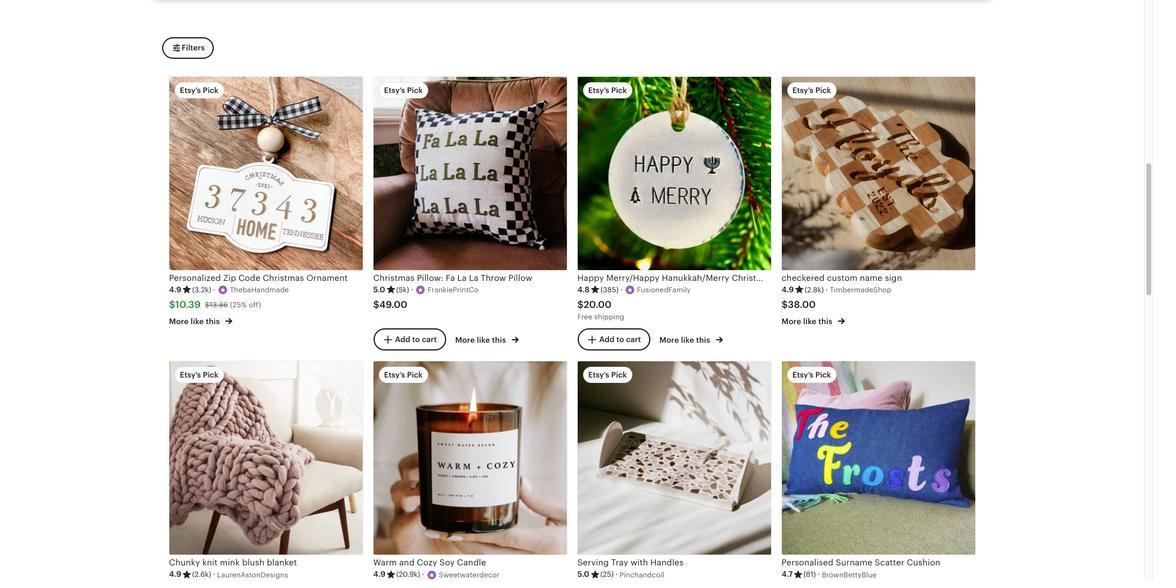 Task type: vqa. For each thing, say whether or not it's contained in the screenshot.
ultra- on the top of the page
no



Task type: describe. For each thing, give the bounding box(es) containing it.
· inside the · pinchandcoil
[[616, 570, 618, 579]]

chunky knit mink blush blanket
[[169, 558, 297, 568]]

etsy's for christmas pillow: fa la la throw pillow
[[384, 86, 405, 95]]

(5k)
[[396, 286, 409, 294]]

pick for checkered custom name sign
[[816, 86, 831, 95]]

handles
[[651, 558, 684, 568]]

shipping
[[594, 313, 624, 321]]

cushion
[[907, 558, 941, 568]]

frankieprintco
[[428, 286, 479, 295]]

38.00
[[788, 299, 816, 311]]

personalised surname scatter cushion image
[[782, 362, 975, 555]]

blush
[[242, 558, 265, 568]]

cart for 20.00
[[626, 335, 641, 344]]

$ 49.00
[[373, 299, 407, 311]]

warm and cozy soy candle
[[373, 558, 486, 568]]

$ for 49.00
[[373, 299, 379, 311]]

this for more like this link underneath fusionedfamily
[[696, 336, 710, 345]]

happy merry/happy hanukkah/merry christmas/happy merry/hanukkah decoration/fusioned family/judeo christian/interfaith/gift for jewish family image
[[578, 77, 771, 270]]

more like this for more like this link underneath fusionedfamily
[[660, 336, 712, 345]]

serving
[[578, 558, 609, 568]]

4.9 for warm
[[373, 570, 386, 579]]

4.9 for checkered
[[782, 285, 794, 294]]

· right (385)
[[620, 285, 623, 294]]

more for more like this link under 10.39
[[169, 317, 189, 326]]

warm
[[373, 558, 397, 568]]

pillow:
[[417, 273, 444, 283]]

to for 20.00
[[617, 335, 624, 344]]

laurenastondesigns
[[217, 571, 288, 579]]

pick for serving tray with handles
[[611, 371, 627, 380]]

cozy
[[417, 558, 437, 568]]

etsy's for chunky knit mink blush blanket
[[180, 371, 201, 380]]

fa
[[446, 273, 455, 283]]

sweetwaterdecor
[[439, 571, 500, 579]]

surname
[[836, 558, 873, 568]]

etsy's pick for serving tray with handles
[[588, 371, 627, 380]]

more for more like this link below 38.00
[[782, 317, 801, 326]]

personalized
[[169, 273, 221, 283]]

more like this link down 10.39
[[169, 315, 233, 327]]

4.7
[[782, 570, 793, 579]]

pillow
[[509, 273, 533, 283]]

· timbermadeshop
[[826, 285, 892, 295]]

sign
[[885, 273, 902, 283]]

etsy's pick for warm and cozy soy candle
[[384, 371, 423, 380]]

(385)
[[601, 286, 619, 294]]

throw
[[481, 273, 506, 283]]

name
[[860, 273, 883, 283]]

fusionedfamily
[[637, 286, 691, 295]]

add to cart for 49.00
[[395, 335, 437, 344]]

filters
[[182, 43, 205, 52]]

this for more like this link below frankieprintco
[[492, 336, 506, 345]]

code
[[239, 273, 261, 283]]

personalized zip code christmas ornament
[[169, 273, 348, 283]]

mink
[[220, 558, 240, 568]]

1 christmas from the left
[[263, 273, 304, 283]]

$ 10.39 $ 13.86 (25% off)
[[169, 299, 261, 311]]

· pinchandcoil
[[616, 570, 664, 579]]

(25%
[[230, 301, 247, 309]]

like for more like this link below frankieprintco
[[477, 336, 490, 345]]

(25)
[[600, 571, 614, 579]]

· down cozy
[[422, 570, 424, 579]]

etsy's pick for checkered custom name sign
[[793, 86, 831, 95]]

christmas pillow: fa la la throw pillow
[[373, 273, 533, 283]]

to for 49.00
[[412, 335, 420, 344]]

filters button
[[162, 37, 214, 59]]

add to cart button for 20.00
[[578, 329, 650, 351]]

like for more like this link below 38.00
[[803, 317, 817, 326]]

etsy's pick for christmas pillow: fa la la throw pillow
[[384, 86, 423, 95]]

candle
[[457, 558, 486, 568]]

checkered custom name sign | personalized wedding gift for the newlyweds, family name wall hanging home decor, housewarming gift, small image
[[782, 77, 975, 270]]

1 la from the left
[[457, 273, 467, 283]]

· right (3.2k)
[[213, 285, 215, 294]]

more for more like this link underneath fusionedfamily
[[660, 336, 679, 345]]

· inside · laurenastondesigns
[[213, 570, 215, 579]]

like for more like this link underneath fusionedfamily
[[681, 336, 694, 345]]

christmas pillow: fa la la throw pillow, checker holiday cushion, winter home decor, black and white image
[[373, 77, 567, 270]]

serving tray with handles, decorative mosaic tray, rectangular serving platter, ceramic tray with natural and pink tones image
[[578, 362, 771, 555]]

$ 20.00 free shipping
[[578, 299, 624, 321]]

20.00
[[584, 299, 612, 311]]

(81)
[[804, 571, 816, 579]]

· brownbettyblue
[[818, 570, 877, 579]]

4.9 for personalized
[[169, 285, 181, 294]]

etsy's for checkered custom name sign
[[793, 86, 814, 95]]

(2.6k)
[[192, 571, 211, 579]]

chunky
[[169, 558, 200, 568]]

pick for chunky knit mink blush blanket
[[203, 371, 219, 380]]

4.8
[[578, 285, 590, 294]]

add for 49.00
[[395, 335, 410, 344]]

etsy's for serving tray with handles
[[588, 371, 609, 380]]

free
[[578, 313, 592, 321]]

and
[[399, 558, 415, 568]]

5.0 for christmas
[[373, 285, 385, 294]]



Task type: locate. For each thing, give the bounding box(es) containing it.
pinchandcoil
[[620, 571, 664, 579]]

4.9
[[169, 285, 181, 294], [782, 285, 794, 294], [169, 570, 181, 579], [373, 570, 386, 579]]

0 horizontal spatial cart
[[422, 335, 437, 344]]

like down fusionedfamily
[[681, 336, 694, 345]]

more like this link down fusionedfamily
[[660, 333, 723, 346]]

personalised
[[782, 558, 834, 568]]

$ for 38.00
[[782, 299, 788, 311]]

2 christmas from the left
[[373, 273, 415, 283]]

· laurenastondesigns
[[213, 570, 288, 579]]

serving tray with handles
[[578, 558, 684, 568]]

(2.8k)
[[805, 286, 824, 294]]

1 to from the left
[[412, 335, 420, 344]]

la right fa at left top
[[457, 273, 467, 283]]

thebahandmade
[[230, 286, 289, 295]]

etsy's pick for chunky knit mink blush blanket
[[180, 371, 219, 380]]

pick for personalised surname scatter cushion
[[816, 371, 831, 380]]

2 cart from the left
[[626, 335, 641, 344]]

4.9 for chunky
[[169, 570, 181, 579]]

add to cart down "49.00"
[[395, 335, 437, 344]]

1 vertical spatial 5.0
[[578, 570, 590, 579]]

pick for personalized zip code christmas ornament
[[203, 86, 219, 95]]

add to cart
[[395, 335, 437, 344], [599, 335, 641, 344]]

personalized zip code christmas ornament, home laser cut ornament, hometown local ornament, christmas gift tag, holiday ornament, city image
[[169, 77, 363, 270]]

custom
[[827, 273, 858, 283]]

(20.9k)
[[396, 571, 420, 579]]

5.0 for serving
[[578, 570, 590, 579]]

scatter
[[875, 558, 905, 568]]

etsy's for personalized zip code christmas ornament
[[180, 86, 201, 95]]

add to cart down shipping at the bottom right
[[599, 335, 641, 344]]

4.9 up 10.39
[[169, 285, 181, 294]]

add to cart button down shipping at the bottom right
[[578, 329, 650, 351]]

0 horizontal spatial to
[[412, 335, 420, 344]]

more like this for more like this link under 10.39
[[169, 317, 222, 326]]

$ 38.00
[[782, 299, 816, 311]]

0 horizontal spatial add to cart
[[395, 335, 437, 344]]

pick for warm and cozy soy candle
[[407, 371, 423, 380]]

$ inside "$ 10.39 $ 13.86 (25% off)"
[[205, 301, 210, 309]]

this
[[206, 317, 220, 326], [819, 317, 833, 326], [492, 336, 506, 345], [696, 336, 710, 345]]

add to cart button down "49.00"
[[373, 329, 446, 351]]

add to cart button for 49.00
[[373, 329, 446, 351]]

· right (2.6k)
[[213, 570, 215, 579]]

· right (81)
[[818, 570, 820, 579]]

add to cart for 20.00
[[599, 335, 641, 344]]

zip
[[223, 273, 236, 283]]

$ inside the $ 20.00 free shipping
[[578, 299, 584, 311]]

0 horizontal spatial add to cart button
[[373, 329, 446, 351]]

christmas up thebahandmade
[[263, 273, 304, 283]]

0 horizontal spatial christmas
[[263, 273, 304, 283]]

1 cart from the left
[[422, 335, 437, 344]]

more down $ 38.00
[[782, 317, 801, 326]]

5.0 down serving
[[578, 570, 590, 579]]

0 horizontal spatial add
[[395, 335, 410, 344]]

· inside · brownbettyblue
[[818, 570, 820, 579]]

checkered custom name sign
[[782, 273, 902, 283]]

add for 20.00
[[599, 335, 615, 344]]

this for more like this link under 10.39
[[206, 317, 220, 326]]

$ for 10.39
[[169, 299, 175, 311]]

ornament
[[306, 273, 348, 283]]

1 add from the left
[[395, 335, 410, 344]]

49.00
[[379, 299, 407, 311]]

brownbettyblue
[[822, 571, 877, 579]]

· inside · timbermadeshop
[[826, 285, 828, 294]]

knit
[[202, 558, 218, 568]]

blanket
[[267, 558, 297, 568]]

more like this link
[[169, 315, 233, 327], [782, 315, 845, 327], [455, 333, 519, 346], [660, 333, 723, 346]]

2 la from the left
[[469, 273, 479, 283]]

add down shipping at the bottom right
[[599, 335, 615, 344]]

to
[[412, 335, 420, 344], [617, 335, 624, 344]]

1 horizontal spatial add to cart
[[599, 335, 641, 344]]

etsy's pick for personalized zip code christmas ornament
[[180, 86, 219, 95]]

0 horizontal spatial 5.0
[[373, 285, 385, 294]]

add down "49.00"
[[395, 335, 410, 344]]

2 add from the left
[[599, 335, 615, 344]]

$ for 20.00
[[578, 299, 584, 311]]

tray
[[611, 558, 628, 568]]

2 add to cart from the left
[[599, 335, 641, 344]]

soy
[[440, 558, 455, 568]]

· right (5k) in the left of the page
[[411, 285, 413, 294]]

pick for christmas pillow: fa la la throw pillow
[[407, 86, 423, 95]]

like for more like this link under 10.39
[[191, 317, 204, 326]]

add to cart button
[[373, 329, 446, 351], [578, 329, 650, 351]]

off)
[[249, 301, 261, 309]]

more like this down frankieprintco
[[455, 336, 508, 345]]

christmas up (5k) in the left of the page
[[373, 273, 415, 283]]

chunky knit mink blush blanket - giant knit blush blanket - blush throw blanket - merino wool throw - blush knit blanket - wedding gift image
[[169, 362, 363, 555]]

1 horizontal spatial cart
[[626, 335, 641, 344]]

with
[[631, 558, 648, 568]]

like down 38.00
[[803, 317, 817, 326]]

like down 10.39
[[191, 317, 204, 326]]

more down 10.39
[[169, 317, 189, 326]]

1 horizontal spatial add to cart button
[[578, 329, 650, 351]]

etsy's pick
[[180, 86, 219, 95], [384, 86, 423, 95], [588, 86, 627, 95], [793, 86, 831, 95], [180, 371, 219, 380], [384, 371, 423, 380], [588, 371, 627, 380], [793, 371, 831, 380]]

more like this down 38.00
[[782, 317, 835, 326]]

more like this down fusionedfamily
[[660, 336, 712, 345]]

more like this link down frankieprintco
[[455, 333, 519, 346]]

more like this
[[169, 317, 222, 326], [782, 317, 835, 326], [455, 336, 508, 345], [660, 336, 712, 345]]

10.39
[[175, 299, 201, 311]]

4.9 down warm
[[373, 570, 386, 579]]

13.86
[[210, 301, 228, 309]]

more like this for more like this link below frankieprintco
[[455, 336, 508, 345]]

1 horizontal spatial add
[[599, 335, 615, 344]]

etsy's
[[180, 86, 201, 95], [384, 86, 405, 95], [588, 86, 609, 95], [793, 86, 814, 95], [180, 371, 201, 380], [384, 371, 405, 380], [588, 371, 609, 380], [793, 371, 814, 380]]

etsy's for personalised surname scatter cushion
[[793, 371, 814, 380]]

more down fusionedfamily
[[660, 336, 679, 345]]

1 horizontal spatial to
[[617, 335, 624, 344]]

1 add to cart button from the left
[[373, 329, 446, 351]]

personalised surname scatter cushion
[[782, 558, 941, 568]]

more like this for more like this link below 38.00
[[782, 317, 835, 326]]

cart
[[422, 335, 437, 344], [626, 335, 641, 344]]

etsy's for warm and cozy soy candle
[[384, 371, 405, 380]]

· right (25)
[[616, 570, 618, 579]]

more like this link down 38.00
[[782, 315, 845, 327]]

2 add to cart button from the left
[[578, 329, 650, 351]]

cart for 49.00
[[422, 335, 437, 344]]

1 add to cart from the left
[[395, 335, 437, 344]]

pick
[[203, 86, 219, 95], [407, 86, 423, 95], [611, 86, 627, 95], [816, 86, 831, 95], [203, 371, 219, 380], [407, 371, 423, 380], [611, 371, 627, 380], [816, 371, 831, 380]]

0 horizontal spatial la
[[457, 273, 467, 283]]

2 to from the left
[[617, 335, 624, 344]]

5.0
[[373, 285, 385, 294], [578, 570, 590, 579]]

1 horizontal spatial la
[[469, 273, 479, 283]]

1 horizontal spatial christmas
[[373, 273, 415, 283]]

like down frankieprintco
[[477, 336, 490, 345]]

christmas
[[263, 273, 304, 283], [373, 273, 415, 283]]

add
[[395, 335, 410, 344], [599, 335, 615, 344]]

more down frankieprintco
[[455, 336, 475, 345]]

(3.2k)
[[192, 286, 211, 294]]

4.9 up $ 38.00
[[782, 285, 794, 294]]

la
[[457, 273, 467, 283], [469, 273, 479, 283]]

$
[[169, 299, 175, 311], [373, 299, 379, 311], [578, 299, 584, 311], [782, 299, 788, 311], [205, 301, 210, 309]]

0 vertical spatial 5.0
[[373, 285, 385, 294]]

·
[[213, 285, 215, 294], [411, 285, 413, 294], [620, 285, 623, 294], [826, 285, 828, 294], [213, 570, 215, 579], [422, 570, 424, 579], [616, 570, 618, 579], [818, 570, 820, 579]]

more
[[169, 317, 189, 326], [782, 317, 801, 326], [455, 336, 475, 345], [660, 336, 679, 345]]

warm and cozy soy candle | amber jar candle | christmas candle | holiday candle | winter scented candle | christmas gift | farmhouse decor image
[[373, 362, 567, 555]]

la left throw
[[469, 273, 479, 283]]

4.9 down chunky
[[169, 570, 181, 579]]

checkered
[[782, 273, 825, 283]]

timbermadeshop
[[830, 286, 892, 295]]

5.0 up $ 49.00
[[373, 285, 385, 294]]

· right (2.8k)
[[826, 285, 828, 294]]

more for more like this link below frankieprintco
[[455, 336, 475, 345]]

etsy's pick for personalised surname scatter cushion
[[793, 371, 831, 380]]

1 horizontal spatial 5.0
[[578, 570, 590, 579]]

more like this down 10.39
[[169, 317, 222, 326]]

like
[[191, 317, 204, 326], [803, 317, 817, 326], [477, 336, 490, 345], [681, 336, 694, 345]]

this for more like this link below 38.00
[[819, 317, 833, 326]]



